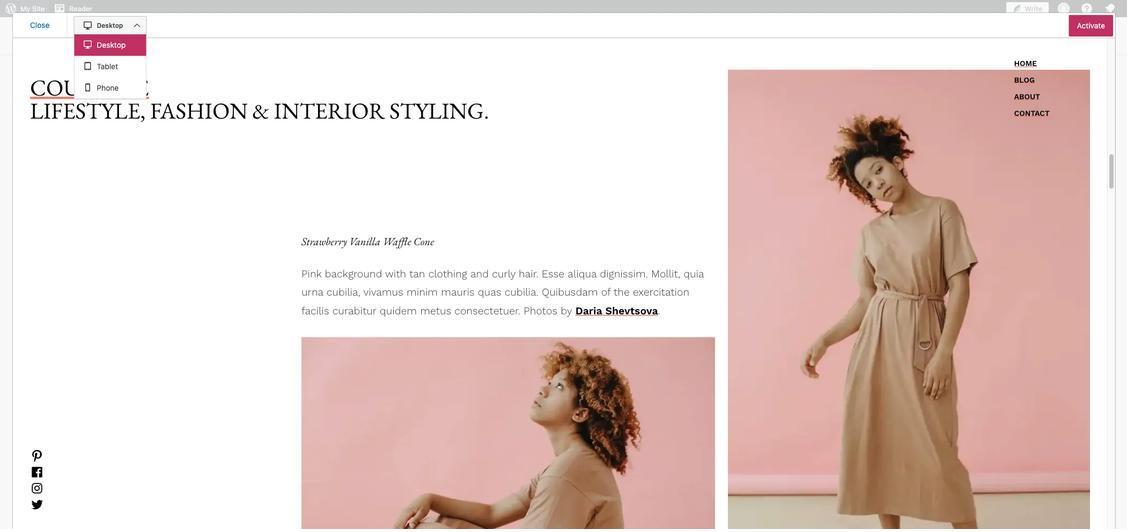 Task type: locate. For each thing, give the bounding box(es) containing it.
2 vertical spatial on
[[208, 509, 218, 519]]

customizer
[[245, 483, 289, 493]]

a inside we know starting from scratch can be daunting, so we included clear, step-by-step instructions and video tutorials to help you build an attractive website. if you'd like to skip right to a specific section, click on the relevant link:
[[502, 357, 506, 367]]

0 horizontal spatial on
[[192, 496, 201, 506]]

on inside 'you'll be using the customizer to configure your site's look and feel. to access the customizer, click on'
[[192, 496, 201, 506]]

tablet link
[[74, 56, 146, 77]]

feel.
[[418, 483, 434, 493]]

a left menu
[[309, 424, 313, 434]]

corner
[[291, 496, 317, 506]]

close button
[[13, 13, 67, 38]]

0 horizontal spatial adding
[[279, 424, 307, 434]]

2 vertical spatial a
[[510, 509, 515, 519]]

desktop up desktop link
[[97, 22, 123, 29]]

0 vertical spatial be
[[309, 344, 319, 355]]

1 horizontal spatial a
[[502, 357, 506, 367]]

0 vertical spatial you
[[285, 323, 302, 336]]

1 your from the left
[[316, 401, 333, 411]]

1 horizontal spatial in
[[499, 496, 506, 506]]

the right of
[[329, 496, 342, 506]]

click inside 'you'll be using the customizer to configure your site's look and feel. to access the customizer, click on'
[[172, 496, 189, 506]]

section inside format to point to a specific section within the customizer.)
[[172, 522, 200, 529]]

click up within
[[188, 509, 206, 519]]

in
[[236, 496, 243, 506], [499, 496, 506, 506]]

and inside the in the top-left corner of the screen, look for the personalize section in the sidebar, and click on
[[172, 509, 186, 519]]

on down tutorials
[[225, 370, 234, 380]]

activate button
[[1070, 15, 1114, 37]]

in left top-
[[236, 496, 243, 506]]

to up corner
[[291, 483, 299, 493]]

forward
[[296, 509, 326, 519]]

clear,
[[420, 344, 441, 355]]

we
[[172, 344, 184, 355]]

0 vertical spatial specific
[[509, 357, 539, 367]]

in down 'customizer,'
[[499, 496, 506, 506]]

adding content
[[392, 401, 453, 411]]

help up relevant
[[256, 357, 272, 367]]

1 vertical spatial look
[[375, 496, 391, 506]]

be
[[309, 344, 319, 355], [195, 483, 205, 493]]

your left the logo
[[497, 401, 514, 411]]

specific inside format to point to a specific section within the customizer.)
[[517, 509, 548, 519]]

and down we
[[172, 357, 186, 367]]

section inside the in the top-left corner of the screen, look for the personalize section in the sidebar, and click on
[[468, 496, 497, 506]]

left
[[276, 496, 289, 506]]

0 vertical spatial on
[[225, 370, 234, 380]]

media
[[424, 424, 448, 434]]

activate
[[1078, 21, 1106, 30]]

on down you'll
[[192, 496, 201, 506]]

0 horizontal spatial in
[[236, 496, 243, 506]]

the inside we know starting from scratch can be daunting, so we included clear, step-by-step instructions and video tutorials to help you build an attractive website. if you'd like to skip right to a specific section, click on the relevant link:
[[237, 370, 249, 380]]

setting up your homepage
[[273, 401, 378, 411]]

screen,
[[344, 496, 373, 506]]

a down step instructions
[[502, 357, 506, 367]]

adding
[[392, 401, 420, 411], [467, 401, 494, 411], [279, 424, 307, 434]]

be up an
[[309, 344, 319, 355]]

0 vertical spatial a
[[502, 357, 506, 367]]

2 horizontal spatial adding
[[467, 401, 494, 411]]

a right point at left bottom
[[510, 509, 515, 519]]

1 vertical spatial desktop
[[97, 41, 126, 49]]

click inside we know starting from scratch can be daunting, so we included clear, step-by-step instructions and video tutorials to help you build an attractive website. if you'd like to skip right to a specific section, click on the relevant link:
[[205, 370, 222, 380]]

the right access at bottom
[[478, 483, 490, 493]]

you up can
[[285, 323, 302, 336]]

succeed
[[304, 323, 344, 336]]

format to point to a specific section within the customizer.)
[[172, 509, 548, 529]]

attractive
[[324, 357, 361, 367]]

desktop up tablet link
[[97, 41, 126, 49]]

you'll be using the customizer to configure your site's look and feel. to access the customizer, click on
[[172, 483, 539, 506]]

click down you'll
[[172, 496, 189, 506]]

desktop list box
[[74, 34, 147, 99]]

adding content link
[[389, 398, 456, 414]]

1 vertical spatial section
[[172, 522, 200, 529]]

1 horizontal spatial be
[[309, 344, 319, 355]]

1 horizontal spatial section
[[468, 496, 497, 506]]

to
[[200, 32, 206, 40], [250, 323, 259, 336], [246, 357, 253, 367], [443, 357, 451, 367], [492, 357, 500, 367], [291, 483, 299, 493], [468, 509, 476, 519], [500, 509, 508, 519]]

homepage
[[335, 401, 378, 411]]

2 horizontal spatial a
[[510, 509, 515, 519]]

to right point at left bottom
[[500, 509, 508, 519]]

reader
[[69, 5, 92, 13]]

top-
[[260, 496, 276, 506]]

adding right 'content'
[[467, 401, 494, 411]]

0 vertical spatial click
[[205, 370, 222, 380]]

0 horizontal spatial your
[[316, 401, 333, 411]]

desktop
[[97, 22, 123, 29], [97, 41, 126, 49]]

the right within
[[228, 522, 240, 529]]

2 desktop from the top
[[97, 41, 126, 49]]

2 vertical spatial click
[[188, 509, 206, 519]]

by automattic
[[172, 99, 223, 109]]

and up the for
[[401, 483, 416, 493]]

0 horizontal spatial be
[[195, 483, 205, 493]]

the inside format to point to a specific section within the customizer.)
[[228, 522, 240, 529]]

specific
[[509, 357, 539, 367], [517, 509, 548, 519]]

adding down setting
[[279, 424, 307, 434]]

a
[[502, 357, 506, 367], [309, 424, 313, 434], [510, 509, 515, 519]]

you down scratch
[[275, 357, 289, 367]]

by
[[172, 99, 181, 109]]

help inside we know starting from scratch can be daunting, so we included clear, step-by-step instructions and video tutorials to help you build an attractive website. if you'd like to skip right to a specific section, click on the relevant link:
[[256, 357, 272, 367]]

to right back
[[200, 32, 206, 40]]

1 vertical spatial and
[[401, 483, 416, 493]]

step-
[[443, 344, 464, 355]]

look left the for
[[375, 496, 391, 506]]

click inside the in the top-left corner of the screen, look for the personalize section in the sidebar, and click on
[[188, 509, 206, 519]]

0 horizontal spatial section
[[172, 522, 200, 529]]

scratch
[[262, 344, 291, 355]]

right
[[472, 357, 490, 367]]

adding for adding content
[[392, 401, 420, 411]]

2 horizontal spatial on
[[225, 370, 234, 380]]

0 vertical spatial desktop
[[97, 22, 123, 29]]

section left within
[[172, 522, 200, 529]]

desktop inside list box
[[97, 41, 126, 49]]

0 horizontal spatial a
[[309, 424, 313, 434]]

0 vertical spatial and
[[172, 357, 186, 367]]

of
[[319, 496, 327, 506]]

your right up at bottom left
[[316, 401, 333, 411]]

be right you'll
[[195, 483, 205, 493]]

starting
[[209, 344, 239, 355]]

site's
[[360, 483, 380, 493]]

it's our business to help you succeed online
[[172, 323, 375, 336]]

the down tutorials
[[237, 370, 249, 380]]

specific down the sidebar,
[[517, 509, 548, 519]]

automattic
[[183, 99, 223, 109]]

specific down step instructions
[[509, 357, 539, 367]]

2 vertical spatial and
[[172, 509, 186, 519]]

and
[[172, 357, 186, 367], [401, 483, 416, 493], [172, 509, 186, 519]]

and down you'll
[[172, 509, 186, 519]]

from
[[241, 344, 259, 355]]

1 vertical spatial help
[[256, 357, 272, 367]]

1 vertical spatial you
[[275, 357, 289, 367]]

1 in from the left
[[236, 496, 243, 506]]

click down tutorials
[[205, 370, 222, 380]]

section up point at left bottom
[[468, 496, 497, 506]]

look
[[382, 483, 399, 493], [375, 496, 391, 506]]

step instructions
[[478, 344, 543, 355]]

1 vertical spatial on
[[192, 496, 201, 506]]

business
[[206, 323, 247, 336]]

to up from
[[250, 323, 259, 336]]

desktop link
[[74, 34, 146, 56]]

video
[[188, 357, 210, 367]]

0 vertical spatial look
[[382, 483, 399, 493]]

for
[[393, 496, 404, 506]]

you
[[285, 323, 302, 336], [275, 357, 289, 367]]

to left point at left bottom
[[468, 509, 476, 519]]

build
[[291, 357, 310, 367]]

the right use
[[364, 509, 377, 519]]

1 horizontal spatial your
[[497, 401, 514, 411]]

your
[[316, 401, 333, 411], [497, 401, 514, 411]]

on up within
[[208, 509, 218, 519]]

help
[[262, 323, 282, 336], [256, 357, 272, 367]]

2 your from the left
[[497, 401, 514, 411]]

included
[[385, 344, 418, 355]]

1 horizontal spatial adding
[[392, 401, 420, 411]]

1 vertical spatial click
[[172, 496, 189, 506]]

adding for adding a menu
[[279, 424, 307, 434]]

0 vertical spatial section
[[468, 496, 497, 506]]

it's our business to help you succeed online main content
[[0, 17, 1128, 529]]

within
[[202, 522, 225, 529]]

connecting social media
[[351, 424, 448, 434]]

1 horizontal spatial on
[[208, 509, 218, 519]]

1 vertical spatial specific
[[517, 509, 548, 519]]

adding up social
[[392, 401, 420, 411]]

1 vertical spatial be
[[195, 483, 205, 493]]

themes
[[208, 32, 230, 40]]

on
[[225, 370, 234, 380], [192, 496, 201, 506], [208, 509, 218, 519]]

you'd
[[405, 357, 426, 367]]

write link
[[1007, 0, 1050, 17]]

by-
[[464, 344, 478, 355]]

look up the for
[[382, 483, 399, 493]]

help up scratch
[[262, 323, 282, 336]]

section
[[468, 496, 497, 506], [172, 522, 200, 529]]

.
[[263, 509, 266, 519]]

tablet
[[97, 62, 118, 71]]



Task type: vqa. For each thing, say whether or not it's contained in the screenshot.
top img
no



Task type: describe. For each thing, give the bounding box(es) containing it.
in the top-left corner of the screen, look for the personalize section in the sidebar, and click on
[[172, 496, 553, 519]]

to right like
[[443, 357, 451, 367]]

adding a menu
[[279, 424, 337, 434]]

connecting
[[351, 424, 396, 434]]

logo
[[517, 401, 536, 411]]

specific inside we know starting from scratch can be daunting, so we included clear, step-by-step instructions and video tutorials to help you build an attractive website. if you'd like to skip right to a specific section, click on the relevant link:
[[509, 357, 539, 367]]

manage your notifications image
[[1104, 2, 1117, 15]]

be inside 'you'll be using the customizer to configure your site's look and feel. to access the customizer, click on'
[[195, 483, 205, 493]]

use
[[348, 509, 362, 519]]

setting
[[273, 401, 301, 411]]

so
[[360, 344, 369, 355]]

write
[[1025, 5, 1043, 13]]

section,
[[172, 370, 202, 380]]

the down 'customizer,'
[[508, 496, 520, 506]]

site
[[32, 5, 45, 13]]

0 vertical spatial help
[[262, 323, 282, 336]]

to inside 'you'll be using the customizer to configure your site's look and feel. to access the customizer, click on'
[[291, 483, 299, 493]]

daunting,
[[321, 344, 358, 355]]

the right the "using"
[[230, 483, 243, 493]]

menu
[[316, 424, 337, 434]]

to right right
[[492, 357, 500, 367]]

skip
[[453, 357, 469, 367]]

phone link
[[74, 77, 146, 99]]

on inside the in the top-left corner of the screen, look for the personalize section in the sidebar, and click on
[[208, 509, 218, 519]]

website. if
[[363, 357, 403, 367]]

. (going forward we'll use the customize → x
[[263, 509, 438, 519]]

access
[[448, 483, 475, 493]]

setting up your homepage link
[[270, 398, 381, 414]]

phone
[[97, 83, 119, 92]]

link:
[[285, 370, 300, 380]]

adding for adding your logo
[[467, 401, 494, 411]]

it's
[[172, 323, 185, 336]]

adding your logo
[[467, 401, 536, 411]]

→
[[423, 509, 430, 519]]

update your profile, personal settings, and more image
[[1058, 2, 1071, 15]]

you'll
[[172, 483, 192, 493]]

x
[[433, 509, 438, 519]]

we
[[372, 344, 383, 355]]

1 desktop from the top
[[97, 22, 123, 29]]

online
[[347, 323, 375, 336]]

1 vertical spatial a
[[309, 424, 313, 434]]

and inside we know starting from scratch can be daunting, so we included clear, step-by-step instructions and video tutorials to help you build an attractive website. if you'd like to skip right to a specific section, click on the relevant link:
[[172, 357, 186, 367]]

personalize
[[421, 496, 466, 506]]

my site link
[[0, 0, 49, 17]]

can
[[293, 344, 307, 355]]

configure
[[302, 483, 338, 493]]

customizer,
[[492, 483, 539, 493]]

point
[[478, 509, 498, 519]]

and inside 'you'll be using the customizer to configure your site's look and feel. to access the customizer, click on'
[[401, 483, 416, 493]]

help image
[[1081, 2, 1094, 15]]

close
[[30, 21, 50, 30]]

relevant
[[251, 370, 282, 380]]

to inside back to themes button
[[200, 32, 206, 40]]

social
[[399, 424, 422, 434]]

your
[[341, 483, 358, 493]]

a inside format to point to a specific section within the customizer.)
[[510, 509, 515, 519]]

up
[[303, 401, 313, 411]]

the left top-
[[245, 496, 257, 506]]

customizer.)
[[242, 522, 292, 529]]

(going
[[268, 509, 294, 519]]

adding a menu link
[[276, 421, 341, 438]]

look inside 'you'll be using the customizer to configure your site's look and feel. to access the customizer, click on'
[[382, 483, 399, 493]]

to down from
[[246, 357, 253, 367]]

format
[[440, 509, 466, 519]]

customize
[[379, 509, 420, 519]]

an
[[312, 357, 322, 367]]

my
[[20, 5, 30, 13]]

back to themes button
[[172, 29, 230, 43]]

like
[[428, 357, 441, 367]]

the right the for
[[406, 496, 419, 506]]

you inside we know starting from scratch can be daunting, so we included clear, step-by-step instructions and video tutorials to help you build an attractive website. if you'd like to skip right to a specific section, click on the relevant link:
[[275, 357, 289, 367]]

we'll
[[329, 509, 346, 519]]

tutorials
[[212, 357, 243, 367]]

reader link
[[49, 0, 97, 17]]

using
[[207, 483, 228, 493]]

2 in from the left
[[499, 496, 506, 506]]

on inside we know starting from scratch can be daunting, so we included clear, step-by-step instructions and video tutorials to help you build an attractive website. if you'd like to skip right to a specific section, click on the relevant link:
[[225, 370, 234, 380]]

be inside we know starting from scratch can be daunting, so we included clear, step-by-step instructions and video tutorials to help you build an attractive website. if you'd like to skip right to a specific section, click on the relevant link:
[[309, 344, 319, 355]]

sidebar,
[[523, 496, 553, 506]]

connecting social media link
[[348, 421, 451, 438]]

back to themes
[[183, 32, 230, 40]]

look inside the in the top-left corner of the screen, look for the personalize section in the sidebar, and click on
[[375, 496, 391, 506]]

to
[[437, 483, 446, 493]]

know
[[186, 344, 207, 355]]

my site
[[20, 5, 45, 13]]



